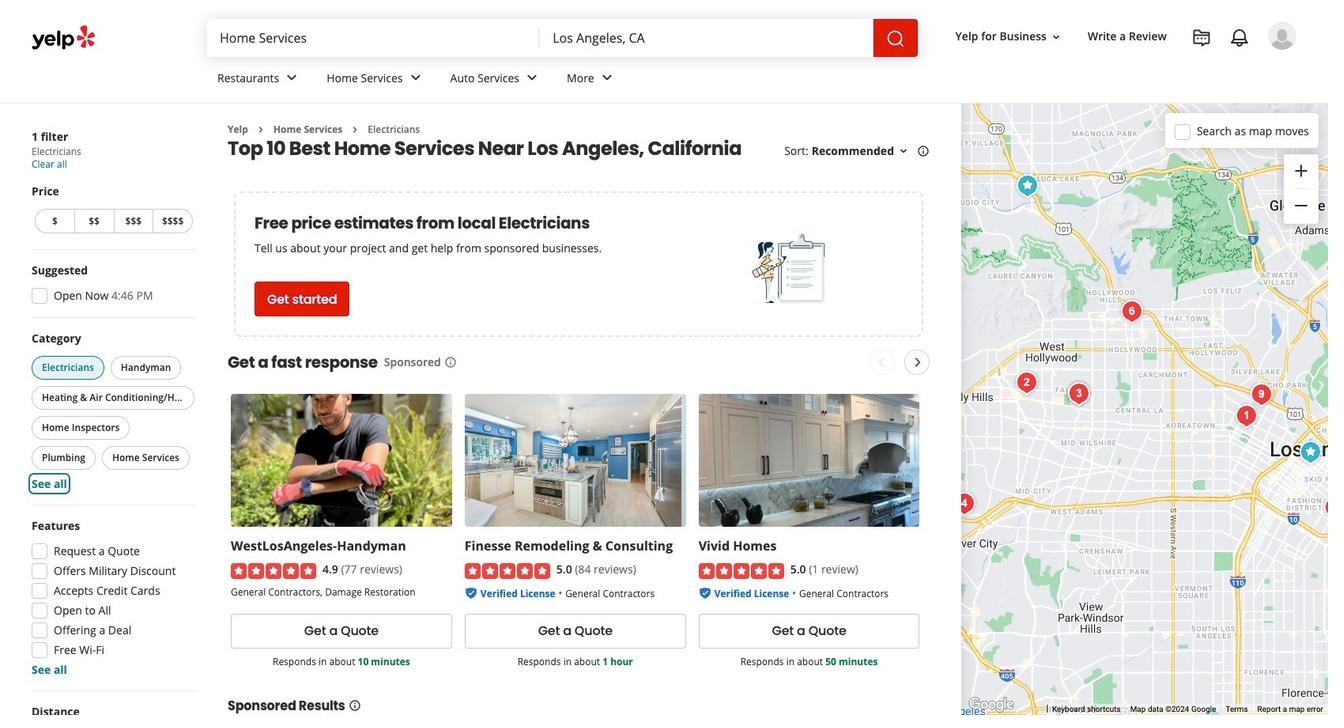 Task type: locate. For each thing, give the bounding box(es) containing it.
1 vertical spatial 16 info v2 image
[[348, 699, 361, 712]]

1 horizontal spatial 5 star rating image
[[699, 563, 784, 579]]

generic n. image
[[1269, 21, 1297, 50]]

1 horizontal spatial 24 chevron down v2 image
[[523, 68, 542, 87]]

1 horizontal spatial 16 chevron down v2 image
[[1050, 31, 1063, 43]]

2 none field from the left
[[540, 19, 874, 57]]

1 vertical spatial 16 chevron down v2 image
[[898, 145, 910, 158]]

5 star construction image
[[1198, 704, 1229, 715]]

0 vertical spatial 16 chevron down v2 image
[[1050, 31, 1063, 43]]

1 5 star rating image from the left
[[465, 563, 550, 579]]

group
[[1285, 154, 1319, 224], [32, 184, 196, 236], [27, 263, 196, 308], [28, 331, 198, 492], [27, 518, 196, 678]]

2 5 star rating image from the left
[[699, 563, 784, 579]]

1 24 chevron down v2 image from the left
[[406, 68, 425, 87]]

16 info v2 image
[[444, 356, 457, 369]]

16 info v2 image
[[918, 145, 930, 158], [348, 699, 361, 712]]

None search field
[[207, 19, 918, 57]]

1 16 verified v2 image from the left
[[465, 587, 478, 599]]

1 16 chevron right v2 image from the left
[[255, 123, 267, 136]]

0 horizontal spatial 24 chevron down v2 image
[[406, 68, 425, 87]]

next image
[[909, 353, 928, 372]]

1 horizontal spatial 16 chevron right v2 image
[[349, 123, 362, 136]]

k & s design build image
[[1012, 170, 1044, 201]]

3 24 chevron down v2 image from the left
[[598, 68, 617, 87]]

2 16 verified v2 image from the left
[[699, 587, 712, 599]]

cedars remodeling image
[[1296, 436, 1327, 468]]

2 16 chevron right v2 image from the left
[[349, 123, 362, 136]]

the fix it guys image
[[949, 488, 981, 519]]

24 chevron down v2 image
[[406, 68, 425, 87], [523, 68, 542, 87], [598, 68, 617, 87]]

16 chevron down v2 image
[[1050, 31, 1063, 43], [898, 145, 910, 158]]

things to do, nail salons, plumbers search field
[[207, 19, 540, 57]]

0 horizontal spatial 16 chevron right v2 image
[[255, 123, 267, 136]]

previous image
[[873, 353, 892, 372]]

2 horizontal spatial 24 chevron down v2 image
[[598, 68, 617, 87]]

ukrainian handyman service image
[[1064, 378, 1095, 409]]

16 chevron right v2 image
[[255, 123, 267, 136], [349, 123, 362, 136]]

map region
[[962, 104, 1329, 715]]

None field
[[207, 19, 540, 57], [540, 19, 874, 57]]

1 horizontal spatial 16 info v2 image
[[918, 145, 930, 158]]

0 horizontal spatial 5 star rating image
[[465, 563, 550, 579]]

user actions element
[[943, 20, 1319, 117]]

0 horizontal spatial 16 chevron down v2 image
[[898, 145, 910, 158]]

1 none field from the left
[[207, 19, 540, 57]]

5 star rating image for 2nd 16 verified v2 icon from the right
[[465, 563, 550, 579]]

5 star rating image
[[465, 563, 550, 579], [699, 563, 784, 579]]

zoom in image
[[1292, 161, 1311, 180]]

1 horizontal spatial 16 verified v2 image
[[699, 587, 712, 599]]

0 horizontal spatial 16 verified v2 image
[[465, 587, 478, 599]]

16 verified v2 image
[[465, 587, 478, 599], [699, 587, 712, 599]]



Task type: vqa. For each thing, say whether or not it's contained in the screenshot.
3rd 24 chevron down v2 icon
yes



Task type: describe. For each thing, give the bounding box(es) containing it.
address, neighborhood, city, state or zip search field
[[540, 19, 874, 57]]

notifications image
[[1231, 28, 1250, 47]]

westlosangeles handyman image
[[1064, 378, 1095, 409]]

free price estimates from local electricians image
[[753, 230, 832, 310]]

iurii handymen image
[[1117, 295, 1148, 327]]

none field things to do, nail salons, plumbers
[[207, 19, 540, 57]]

business categories element
[[205, 57, 1297, 103]]

2 24 chevron down v2 image from the left
[[523, 68, 542, 87]]

none field address, neighborhood, city, state or zip
[[540, 19, 874, 57]]

search image
[[886, 29, 905, 48]]

luxury handyman 4 you image
[[1232, 400, 1263, 431]]

0 horizontal spatial 16 info v2 image
[[348, 699, 361, 712]]

4.9 star rating image
[[231, 563, 316, 579]]

mark & dino handyman service image
[[1320, 492, 1329, 523]]

5 star rating image for 2nd 16 verified v2 icon from left
[[699, 563, 784, 579]]

0 vertical spatial 16 info v2 image
[[918, 145, 930, 158]]

google image
[[966, 694, 1018, 715]]

eyo's handyman image
[[1012, 367, 1043, 398]]

zoom out image
[[1292, 196, 1311, 215]]

24 chevron down v2 image
[[283, 68, 302, 87]]

askarov handyman image
[[1247, 378, 1278, 410]]

projects image
[[1193, 28, 1212, 47]]



